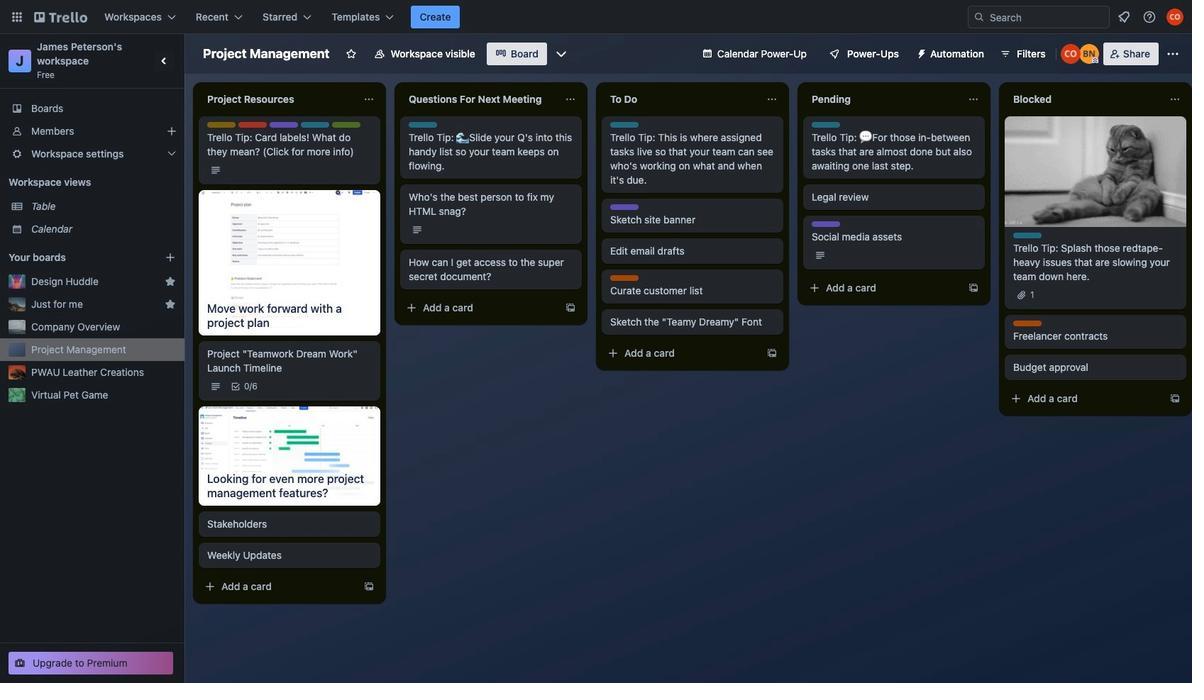 Task type: vqa. For each thing, say whether or not it's contained in the screenshot.
Bob Builder (bobbuilder40) 'icon' inside Primary element
no



Task type: describe. For each thing, give the bounding box(es) containing it.
2 horizontal spatial color: purple, title: "design team" element
[[812, 222, 841, 227]]

open information menu image
[[1143, 10, 1157, 24]]

primary element
[[0, 0, 1193, 34]]

color: yellow, title: "copy request" element
[[207, 122, 236, 128]]

color: red, title: "priority" element
[[239, 122, 267, 128]]

1 horizontal spatial color: orange, title: "one more step" element
[[1014, 321, 1042, 327]]

your boards with 6 items element
[[9, 249, 143, 266]]

search image
[[974, 11, 986, 23]]

this member is an admin of this board. image
[[1093, 58, 1099, 64]]

create from template… image
[[968, 283, 980, 294]]

star or unstar board image
[[345, 48, 357, 60]]

customize views image
[[555, 47, 569, 61]]

1 horizontal spatial color: purple, title: "design team" element
[[611, 204, 639, 210]]

sm image
[[911, 43, 931, 62]]

color: lime, title: "halp" element
[[332, 122, 361, 128]]

0 horizontal spatial color: orange, title: "one more step" element
[[611, 275, 639, 281]]

workspace navigation collapse icon image
[[155, 51, 175, 71]]

Board name text field
[[196, 43, 337, 65]]

ben nelson (bennelson96) image
[[1080, 44, 1100, 64]]



Task type: locate. For each thing, give the bounding box(es) containing it.
create from template… image
[[565, 302, 577, 314], [767, 348, 778, 359], [1170, 393, 1181, 405], [364, 581, 375, 593]]

0 vertical spatial starred icon image
[[165, 276, 176, 288]]

0 vertical spatial christina overa (christinaovera) image
[[1167, 9, 1184, 26]]

1 vertical spatial christina overa (christinaovera) image
[[1061, 44, 1081, 64]]

christina overa (christinaovera) image
[[1167, 9, 1184, 26], [1061, 44, 1081, 64]]

1 starred icon image from the top
[[165, 276, 176, 288]]

add board image
[[165, 252, 176, 263]]

show menu image
[[1167, 47, 1181, 61]]

0 vertical spatial color: orange, title: "one more step" element
[[611, 275, 639, 281]]

0 horizontal spatial christina overa (christinaovera) image
[[1061, 44, 1081, 64]]

0 horizontal spatial color: purple, title: "design team" element
[[270, 122, 298, 128]]

starred icon image
[[165, 276, 176, 288], [165, 299, 176, 310]]

0 vertical spatial color: purple, title: "design team" element
[[270, 122, 298, 128]]

0 notifications image
[[1116, 9, 1133, 26]]

2 vertical spatial color: purple, title: "design team" element
[[812, 222, 841, 227]]

color: orange, title: "one more step" element
[[611, 275, 639, 281], [1014, 321, 1042, 327]]

None text field
[[400, 88, 560, 111], [602, 88, 761, 111], [804, 88, 963, 111], [1005, 88, 1164, 111], [400, 88, 560, 111], [602, 88, 761, 111], [804, 88, 963, 111], [1005, 88, 1164, 111]]

back to home image
[[34, 6, 87, 28]]

christina overa (christinaovera) image right open information menu image
[[1167, 9, 1184, 26]]

1 vertical spatial starred icon image
[[165, 299, 176, 310]]

color: purple, title: "design team" element
[[270, 122, 298, 128], [611, 204, 639, 210], [812, 222, 841, 227]]

color: sky, title: "trello tip" element
[[301, 122, 329, 128], [409, 122, 437, 128], [611, 122, 639, 128], [812, 122, 841, 128], [1014, 233, 1042, 239]]

christina overa (christinaovera) image left 'this member is an admin of this board.' image
[[1061, 44, 1081, 64]]

Search field
[[986, 7, 1110, 27]]

None text field
[[199, 88, 358, 111]]

1 vertical spatial color: orange, title: "one more step" element
[[1014, 321, 1042, 327]]

1 horizontal spatial christina overa (christinaovera) image
[[1167, 9, 1184, 26]]

1 vertical spatial color: purple, title: "design team" element
[[611, 204, 639, 210]]

2 starred icon image from the top
[[165, 299, 176, 310]]



